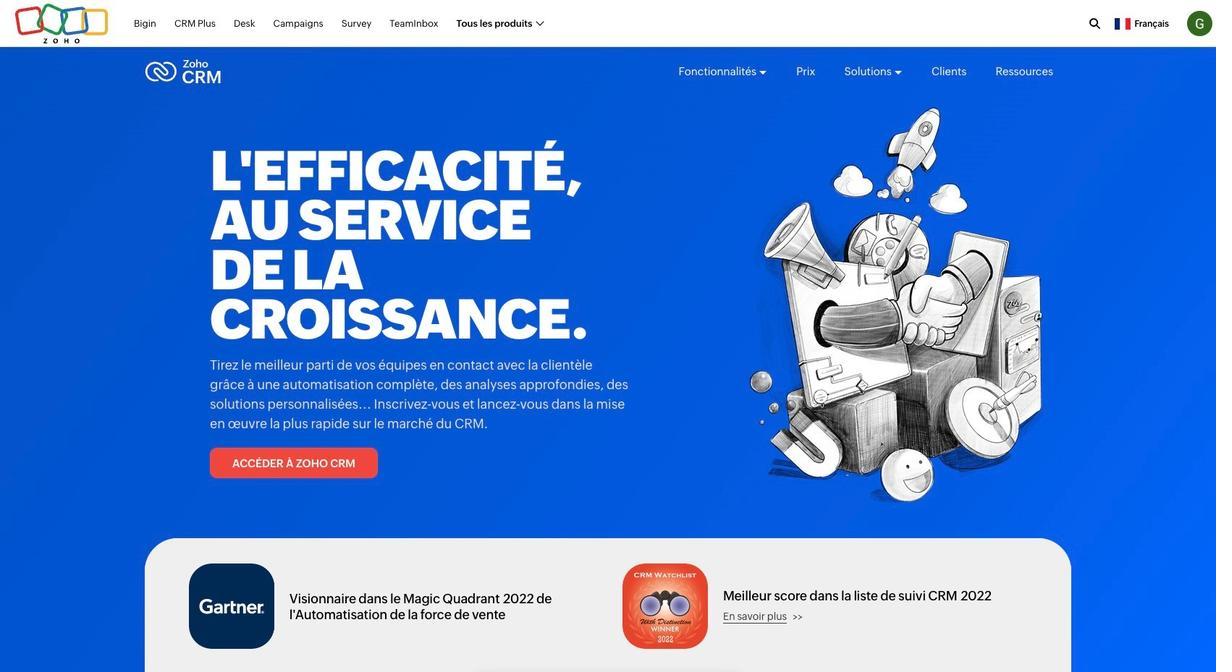 Task type: describe. For each thing, give the bounding box(es) containing it.
bannière page d'accueil crm image
[[717, 107, 1046, 522]]



Task type: vqa. For each thing, say whether or not it's contained in the screenshot.
gary orlando icon
yes



Task type: locate. For each thing, give the bounding box(es) containing it.
zoho crm logo image
[[145, 56, 222, 88]]

gary orlando image
[[1187, 11, 1212, 36]]



